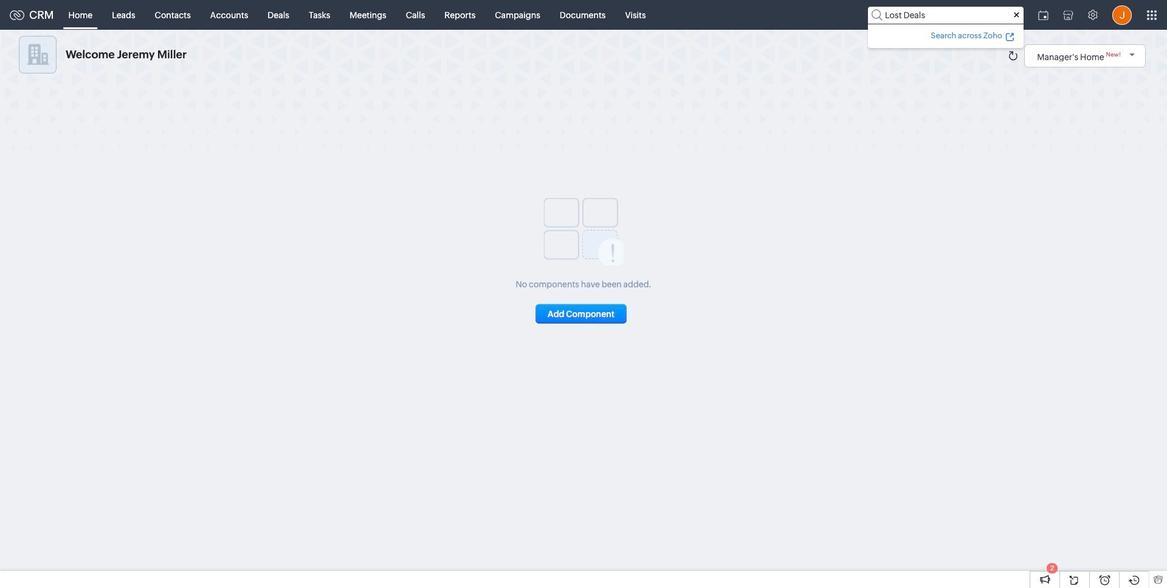 Task type: locate. For each thing, give the bounding box(es) containing it.
calendar image
[[1039, 10, 1049, 20]]

logo image
[[10, 10, 24, 20]]



Task type: vqa. For each thing, say whether or not it's contained in the screenshot.
Profile "ELEMENT"
yes



Task type: describe. For each thing, give the bounding box(es) containing it.
create menu element
[[1002, 0, 1032, 30]]

profile image
[[1113, 5, 1133, 25]]

create menu image
[[1009, 8, 1024, 22]]

profile element
[[1106, 0, 1140, 30]]

Search field
[[869, 6, 1024, 23]]



